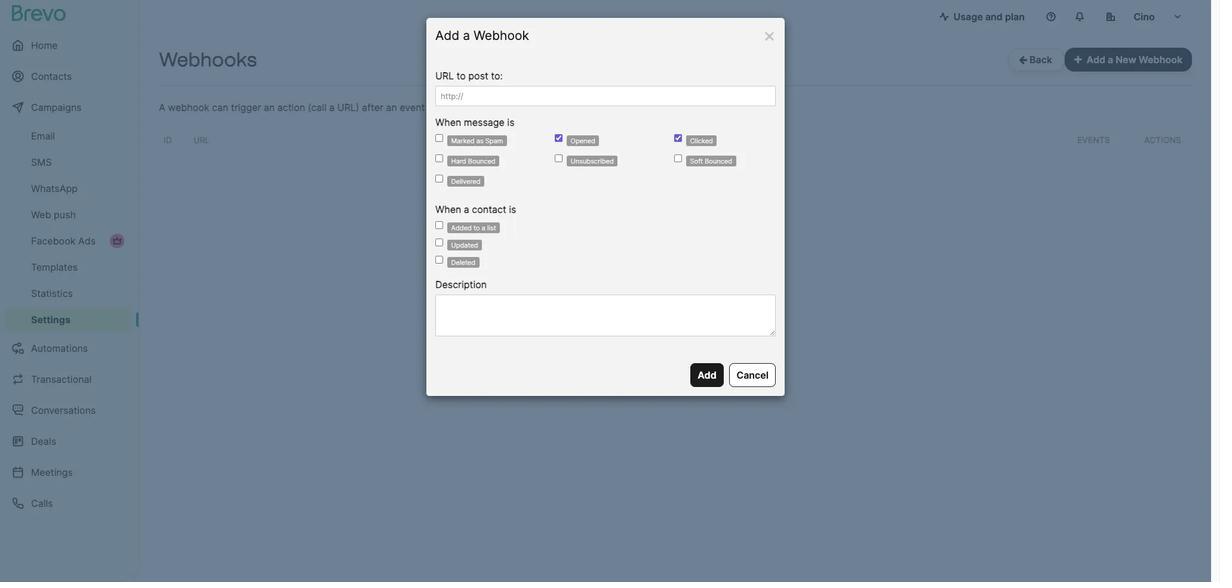 Task type: describe. For each thing, give the bounding box(es) containing it.
left___rvooi image
[[112, 236, 122, 246]]

1 an from the left
[[264, 102, 275, 113]]

sms link
[[5, 150, 131, 174]]

usage and plan
[[954, 11, 1025, 23]]

whatsapp
[[31, 183, 78, 195]]

added
[[451, 224, 472, 232]]

a for add a webhook
[[463, 28, 470, 43]]

conversations link
[[5, 397, 131, 425]]

when for when message is
[[435, 116, 461, 128]]

templates
[[31, 262, 78, 274]]

id
[[164, 135, 172, 145]]

(an
[[428, 102, 442, 113]]

(call
[[308, 102, 326, 113]]

updated
[[451, 241, 478, 250]]

url for url to post to:
[[435, 70, 454, 82]]

new
[[1116, 54, 1136, 66]]

when message is
[[435, 116, 514, 128]]

web push link
[[5, 203, 131, 227]]

action
[[277, 102, 305, 113]]

× button
[[763, 23, 776, 47]]

and
[[985, 11, 1003, 23]]

plan
[[1005, 11, 1025, 23]]

facebook
[[31, 235, 75, 247]]

added to a list
[[451, 224, 496, 232]]

spam
[[485, 137, 503, 145]]

delivered,
[[471, 102, 515, 113]]

cancel
[[736, 369, 769, 381]]

cancel button
[[729, 363, 776, 387]]

statistics
[[31, 288, 73, 300]]

opened
[[571, 137, 595, 145]]

url)
[[337, 102, 359, 113]]

on
[[497, 135, 509, 145]]

clicked,
[[558, 102, 592, 113]]

settings link
[[5, 308, 131, 332]]

statistics link
[[5, 282, 131, 306]]

back link
[[1009, 48, 1065, 71]]

usage
[[954, 11, 983, 23]]

push
[[54, 209, 76, 221]]

bounced for hard bounced
[[468, 157, 495, 165]]

web push
[[31, 209, 76, 221]]

webhooks
[[159, 48, 257, 71]]

add for add a new webhook
[[1087, 54, 1105, 66]]

trigger on
[[459, 135, 509, 145]]

meetings link
[[5, 459, 131, 487]]

settings
[[31, 314, 70, 326]]

marked as spam
[[451, 137, 503, 145]]

hard bounced
[[451, 157, 495, 165]]

when a contact is
[[435, 204, 516, 216]]

add for add
[[698, 369, 716, 381]]

email link
[[5, 124, 131, 148]]

facebook ads
[[31, 235, 96, 247]]

to:
[[491, 70, 503, 82]]

home
[[31, 39, 58, 51]]

×
[[763, 23, 776, 47]]

a
[[159, 102, 165, 113]]

arrow left image
[[1019, 55, 1027, 64]]

when for when a contact is
[[435, 204, 461, 216]]

deleted
[[451, 259, 475, 267]]

facebook ads link
[[5, 229, 131, 253]]

2 an from the left
[[386, 102, 397, 113]]

home link
[[5, 31, 131, 60]]

contact
[[472, 204, 506, 216]]

a for add a new webhook
[[1108, 54, 1113, 66]]

transactional link
[[5, 365, 131, 394]]

delivered
[[451, 177, 480, 186]]

email
[[445, 102, 468, 113]]

soft bounced
[[690, 157, 732, 165]]

trigger
[[231, 102, 261, 113]]

1 vertical spatial is
[[509, 204, 516, 216]]

conversations
[[31, 405, 96, 417]]

to for url
[[457, 70, 466, 82]]

bounced for soft bounced
[[705, 157, 732, 165]]



Task type: locate. For each thing, give the bounding box(es) containing it.
url right id
[[193, 135, 210, 145]]

0 horizontal spatial an
[[264, 102, 275, 113]]

0 vertical spatial to
[[457, 70, 466, 82]]

None checkbox
[[674, 134, 682, 142], [555, 155, 563, 162], [674, 155, 682, 162], [435, 175, 443, 183], [435, 222, 443, 229], [674, 134, 682, 142], [555, 155, 563, 162], [674, 155, 682, 162], [435, 175, 443, 183], [435, 222, 443, 229]]

1 horizontal spatial webhook
[[1139, 54, 1182, 66]]

usage and plan button
[[930, 5, 1034, 29]]

webhook up to:
[[474, 28, 529, 43]]

bounced down as
[[468, 157, 495, 165]]

post
[[468, 70, 488, 82]]

1 horizontal spatial to
[[474, 224, 480, 232]]

bounced
[[468, 157, 495, 165], [705, 157, 732, 165]]

event
[[400, 102, 425, 113]]

cino
[[1134, 11, 1155, 23]]

http:// text field
[[435, 86, 776, 106]]

calls link
[[5, 490, 131, 518]]

soft
[[690, 157, 703, 165]]

1 horizontal spatial url
[[435, 70, 454, 82]]

a
[[463, 28, 470, 43], [1108, 54, 1113, 66], [329, 102, 335, 113], [464, 204, 469, 216], [482, 224, 485, 232]]

0 vertical spatial webhook
[[474, 28, 529, 43]]

1 bounced from the left
[[468, 157, 495, 165]]

add inside button
[[698, 369, 716, 381]]

1 vertical spatial when
[[435, 204, 461, 216]]

web
[[31, 209, 51, 221]]

0 horizontal spatial webhook
[[474, 28, 529, 43]]

opened,
[[518, 102, 555, 113]]

webhook inside add a new webhook button
[[1139, 54, 1182, 66]]

url up (an
[[435, 70, 454, 82]]

None checkbox
[[435, 134, 443, 142], [555, 134, 563, 142], [435, 155, 443, 162], [435, 239, 443, 247], [435, 256, 443, 264], [435, 134, 443, 142], [555, 134, 563, 142], [435, 155, 443, 162], [435, 239, 443, 247], [435, 256, 443, 264]]

add
[[435, 28, 459, 43], [1087, 54, 1105, 66], [698, 369, 716, 381]]

meetings
[[31, 467, 73, 479]]

sms
[[31, 156, 52, 168]]

templates link
[[5, 256, 131, 279]]

a inside button
[[1108, 54, 1113, 66]]

an right the after
[[386, 102, 397, 113]]

0 vertical spatial when
[[435, 116, 461, 128]]

url
[[435, 70, 454, 82], [193, 135, 210, 145]]

to left list
[[474, 224, 480, 232]]

hard
[[451, 157, 466, 165]]

a right (call
[[329, 102, 335, 113]]

an left action
[[264, 102, 275, 113]]

1 vertical spatial url
[[193, 135, 210, 145]]

add button
[[690, 363, 724, 387]]

1 when from the top
[[435, 116, 461, 128]]

contacts
[[31, 70, 72, 82]]

to for added
[[474, 224, 480, 232]]

0 horizontal spatial url
[[193, 135, 210, 145]]

is
[[507, 116, 514, 128], [509, 204, 516, 216]]

add left cancel button
[[698, 369, 716, 381]]

an
[[264, 102, 275, 113], [386, 102, 397, 113]]

1 horizontal spatial bounced
[[705, 157, 732, 165]]

2 horizontal spatial add
[[1087, 54, 1105, 66]]

1 horizontal spatial add
[[698, 369, 716, 381]]

2 vertical spatial add
[[698, 369, 716, 381]]

1 vertical spatial add
[[1087, 54, 1105, 66]]

after
[[362, 102, 383, 113]]

webhook
[[168, 102, 209, 113]]

when up added
[[435, 204, 461, 216]]

actions
[[1144, 135, 1181, 145]]

etc.).
[[595, 102, 618, 113]]

0 vertical spatial url
[[435, 70, 454, 82]]

a webhook can trigger an action (call a url) after an event (an email delivered, opened, clicked, etc.).
[[159, 102, 618, 113]]

when
[[435, 116, 461, 128], [435, 204, 461, 216]]

ads
[[78, 235, 96, 247]]

can
[[212, 102, 228, 113]]

description
[[435, 279, 487, 291]]

add right "plus" icon
[[1087, 54, 1105, 66]]

2 bounced from the left
[[705, 157, 732, 165]]

a up url to post to:
[[463, 28, 470, 43]]

transactional
[[31, 374, 92, 386]]

url for url
[[193, 135, 210, 145]]

a up added
[[464, 204, 469, 216]]

events
[[1077, 135, 1110, 145]]

add inside button
[[1087, 54, 1105, 66]]

marked
[[451, 137, 475, 145]]

url to post to:
[[435, 70, 503, 82]]

0 horizontal spatial to
[[457, 70, 466, 82]]

0 horizontal spatial add
[[435, 28, 459, 43]]

is up on
[[507, 116, 514, 128]]

add a new webhook
[[1087, 54, 1182, 66]]

clicked
[[690, 137, 713, 145]]

automations
[[31, 343, 88, 355]]

add up url to post to:
[[435, 28, 459, 43]]

1 horizontal spatial an
[[386, 102, 397, 113]]

add a new webhook button
[[1065, 48, 1192, 72]]

whatsapp link
[[5, 177, 131, 201]]

cino button
[[1096, 5, 1192, 29]]

plus image
[[1074, 55, 1082, 64]]

campaigns link
[[5, 93, 131, 122]]

a for when a contact is
[[464, 204, 469, 216]]

to
[[457, 70, 466, 82], [474, 224, 480, 232]]

deals
[[31, 436, 56, 448]]

1 vertical spatial webhook
[[1139, 54, 1182, 66]]

when down email
[[435, 116, 461, 128]]

back
[[1027, 54, 1055, 66]]

a left new
[[1108, 54, 1113, 66]]

0 horizontal spatial bounced
[[468, 157, 495, 165]]

unsubscribed
[[571, 157, 614, 165]]

bounced right soft
[[705, 157, 732, 165]]

add a webhook
[[435, 28, 529, 43]]

email
[[31, 130, 55, 142]]

0 vertical spatial add
[[435, 28, 459, 43]]

a left list
[[482, 224, 485, 232]]

webhook right new
[[1139, 54, 1182, 66]]

campaigns
[[31, 102, 82, 113]]

calls
[[31, 498, 53, 510]]

automations link
[[5, 334, 131, 363]]

1 vertical spatial to
[[474, 224, 480, 232]]

is right contact
[[509, 204, 516, 216]]

add for add a webhook
[[435, 28, 459, 43]]

2 when from the top
[[435, 204, 461, 216]]

contacts link
[[5, 62, 131, 91]]

None text field
[[435, 295, 776, 337]]

list
[[487, 224, 496, 232]]

as
[[476, 137, 484, 145]]

deals link
[[5, 428, 131, 456]]

trigger
[[459, 135, 494, 145]]

to left the post
[[457, 70, 466, 82]]

0 vertical spatial is
[[507, 116, 514, 128]]



